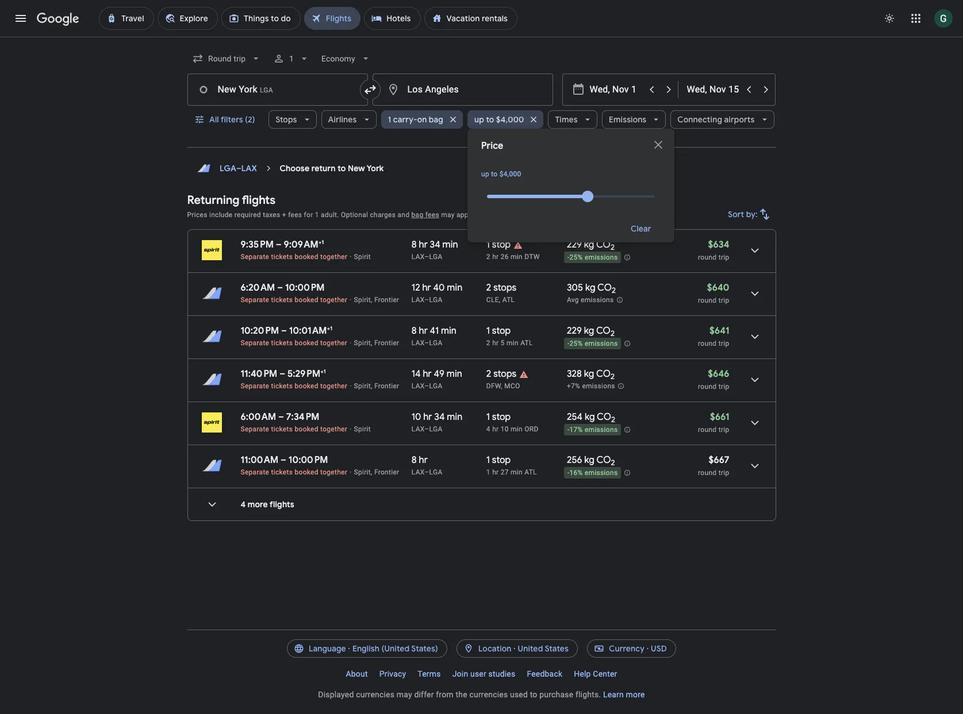 Task type: describe. For each thing, give the bounding box(es) containing it.
adult.
[[321, 211, 339, 219]]

feedback link
[[521, 665, 568, 684]]

join user studies
[[452, 670, 515, 679]]

to right used
[[530, 691, 537, 700]]

229 kg co 2 for $641
[[567, 325, 615, 339]]

min for 2 hr 26 min dtw
[[511, 253, 523, 261]]

8 for 8 hr
[[412, 455, 417, 466]]

learn
[[603, 691, 624, 700]]

flight details. leaves los angeles international airport at 11:00 am on wednesday, november 15 and arrives at laguardia airport at 10:00 pm on wednesday, november 15. image
[[741, 453, 768, 480]]

none search field containing price
[[187, 45, 776, 243]]

– right 11:00 am
[[281, 455, 286, 466]]

up to $4,000 button
[[467, 106, 544, 133]]

total duration 12 hr 40 min. element
[[412, 282, 486, 296]]

+ for 5:29 pm
[[320, 368, 324, 375]]

user
[[470, 670, 486, 679]]

229 for 8 hr 34 min
[[567, 239, 582, 251]]

spirit, frontier for 14 hr 49 min
[[354, 382, 399, 390]]

carry-
[[393, 114, 417, 125]]

1 inside 10:20 pm – 10:01 am + 1
[[330, 325, 332, 332]]

english (united states)
[[352, 644, 438, 654]]

terms
[[418, 670, 441, 679]]

layover (1 of 1) is a 2 hr 5 min layover at hartsfield-jackson atlanta international airport in atlanta. element
[[486, 339, 561, 348]]

language
[[309, 644, 346, 654]]

1 stop flight. element for 8 hr
[[486, 455, 511, 468]]

5:29 pm
[[287, 369, 320, 380]]

clear
[[631, 224, 651, 234]]

-17% emissions
[[567, 426, 618, 434]]

terms link
[[412, 665, 447, 684]]

together for 9:35 pm – 9:09 am + 1
[[320, 253, 347, 261]]

change appearance image
[[876, 5, 903, 32]]

displayed currencies may differ from the currencies used to purchase flights. learn more
[[318, 691, 645, 700]]

2 inside '256 kg co 2'
[[611, 458, 615, 468]]

times
[[555, 114, 578, 125]]

dfw
[[486, 382, 501, 390]]

trip for $667
[[719, 469, 729, 477]]

together for 11:40 pm – 5:29 pm + 1
[[320, 382, 347, 390]]

min for 12 hr 40 min lax – lga
[[447, 282, 462, 294]]

total duration 10 hr 34 min. element
[[412, 412, 486, 425]]

40
[[433, 282, 445, 294]]

together for 6:20 am – 10:00 pm
[[320, 296, 347, 304]]

$641
[[710, 325, 729, 337]]

11:00 am – 10:00 pm
[[241, 455, 328, 466]]

2 2 stops flight. element from the top
[[486, 369, 516, 382]]

14
[[412, 369, 421, 380]]

lga – lax
[[219, 163, 257, 174]]

1 vertical spatial more
[[626, 691, 645, 700]]

hr for 12 hr 40 min lax – lga
[[422, 282, 431, 294]]

$661
[[710, 412, 729, 423]]

34 for 10
[[434, 412, 445, 423]]

from
[[436, 691, 454, 700]]

separate for 11:40 pm
[[241, 382, 269, 390]]

hr inside 1 stop 1 hr 27 min atl
[[492, 469, 499, 477]]

separate tickets booked together. this trip includes tickets from multiple airlines. missed connections may be protected by kiwi.com.. element for 6:00 am
[[241, 425, 347, 434]]

2 stops cle , atl
[[486, 282, 516, 304]]

1 currencies from the left
[[356, 691, 394, 700]]

the
[[456, 691, 467, 700]]

emissions
[[609, 114, 646, 125]]

640 US dollars text field
[[707, 282, 729, 294]]

4 more flights
[[241, 500, 294, 510]]

cle
[[486, 296, 499, 304]]

– inside 9:35 pm – 9:09 am + 1
[[276, 239, 282, 251]]

co for $634
[[596, 239, 611, 251]]

clear button
[[617, 215, 665, 243]]

- for 8 hr 41 min
[[567, 340, 570, 348]]

spirit, for 10:20 pm – 10:01 am + 1
[[354, 339, 372, 347]]

2 inside 305 kg co 2
[[612, 286, 616, 296]]

leaves los angeles international airport at 9:35 pm on wednesday, november 15 and arrives at laguardia airport at 9:09 am on thursday, november 16. element
[[241, 239, 324, 251]]

- for 8 hr
[[567, 469, 570, 477]]

all
[[209, 114, 219, 125]]

1 carry-on bag
[[388, 114, 443, 125]]

– left "7:34 pm"
[[278, 412, 284, 423]]

for
[[304, 211, 313, 219]]

total duration 8 hr 41 min. element
[[412, 325, 486, 339]]

10:20 pm
[[241, 325, 279, 337]]

– right 6:20 am
[[277, 282, 283, 294]]

1 inside 1 stop 2 hr 5 min atl
[[486, 325, 490, 337]]

1 stop 4 hr 10 min ord
[[486, 412, 539, 434]]

round for $646
[[698, 383, 717, 391]]

min inside 1 stop 2 hr 5 min atl
[[507, 339, 519, 347]]

layover (1 of 1) is a 1 hr 27 min layover at hartsfield-jackson atlanta international airport in atlanta. element
[[486, 468, 561, 477]]

flight details. leaves los angeles international airport at 6:20 am on wednesday, november 15 and arrives at laguardia airport at 10:00 pm on wednesday, november 15. image
[[741, 280, 768, 308]]

2 up 305 kg co 2 at the right top of the page
[[611, 243, 615, 253]]

united
[[518, 644, 543, 654]]

2 currencies from the left
[[469, 691, 508, 700]]

– inside 8 hr lax – lga
[[425, 469, 429, 477]]

separate for 6:00 am
[[241, 425, 269, 434]]

new
[[348, 163, 365, 174]]

– inside "11:40 pm – 5:29 pm + 1"
[[280, 369, 285, 380]]

tickets for 10:20 pm
[[271, 339, 293, 347]]

1 stop flight. element for 10 hr 34 min
[[486, 412, 511, 425]]

kg for $646
[[584, 369, 594, 380]]

661 US dollars text field
[[710, 412, 729, 423]]

10:20 pm – 10:01 am + 1
[[241, 325, 332, 337]]

separate tickets booked together for 10:20 pm
[[241, 339, 347, 347]]

trip for $641
[[719, 340, 729, 348]]

to down price
[[491, 170, 498, 178]]

trip for $634
[[719, 254, 729, 262]]

total duration 8 hr. element
[[412, 455, 486, 468]]

6:00 am – 7:34 pm
[[241, 412, 319, 423]]

separate tickets booked together. this trip includes tickets from multiple airlines. missed connections may be protected by kiwi.com.. element for 11:00 am
[[241, 469, 347, 477]]

close dialog image
[[651, 138, 665, 152]]

1 1 stop flight. element from the top
[[486, 239, 511, 252]]

(2)
[[245, 114, 255, 125]]

co for $640
[[597, 282, 612, 294]]

hr inside 1 stop 2 hr 5 min atl
[[492, 339, 499, 347]]

layover (1 of 1) is a 2 hr 26 min overnight layover at detroit metropolitan wayne county airport in detroit. element
[[486, 252, 561, 262]]

booked for 6:20 am – 10:00 pm
[[295, 296, 318, 304]]

taxes
[[263, 211, 280, 219]]

4 more flights image
[[198, 491, 226, 519]]

on
[[417, 114, 427, 125]]

stops button
[[269, 106, 317, 133]]

together for 6:00 am – 7:34 pm
[[320, 425, 347, 434]]

min for 10 hr 34 min lax – lga
[[447, 412, 462, 423]]

arrival time: 10:00 pm. text field for 6:20 am – 10:00 pm
[[285, 282, 325, 294]]

tickets for 11:00 am
[[271, 469, 293, 477]]

co for $646
[[596, 369, 611, 380]]

2 up dfw
[[486, 369, 491, 380]]

25% for 8 hr 34 min
[[570, 254, 583, 262]]

all filters (2)
[[209, 114, 255, 125]]

help
[[574, 670, 591, 679]]

10:01 am
[[289, 325, 327, 337]]

stop for 1 stop 4 hr 10 min ord
[[492, 412, 511, 423]]

separate for 10:20 pm
[[241, 339, 269, 347]]

emissions for $641
[[585, 340, 618, 348]]

privacy link
[[374, 665, 412, 684]]

1 vertical spatial may
[[397, 691, 412, 700]]

Arrival time: 10:01 AM on  Thursday, November 16. text field
[[289, 325, 332, 337]]

9:35 pm
[[241, 239, 274, 251]]

stops for 2 stops
[[493, 369, 516, 380]]

lga for 8 hr 34 min
[[429, 253, 442, 261]]

emissions down the 328 kg co 2
[[582, 382, 615, 391]]

differ
[[414, 691, 434, 700]]

separate tickets booked together. this trip includes tickets from multiple airlines. missed connections may be protected by kiwi.com.. element for 10:20 pm
[[241, 339, 347, 347]]

flight details. leaves los angeles international airport at 9:35 pm on wednesday, november 15 and arrives at laguardia airport at 9:09 am on thursday, november 16. image
[[741, 237, 768, 264]]

1 inside '1 carry-on bag' popup button
[[388, 114, 391, 125]]

10 inside 10 hr 34 min lax – lga
[[412, 412, 421, 423]]

0 vertical spatial flights
[[242, 193, 275, 208]]

price
[[481, 140, 503, 152]]

total duration 14 hr 49 min. element
[[412, 369, 486, 382]]

11:40 pm – 5:29 pm + 1
[[241, 368, 326, 380]]

emissions for $634
[[585, 254, 618, 262]]

airlines button
[[321, 106, 376, 133]]

hr for 10 hr 34 min lax – lga
[[423, 412, 432, 423]]

6:20 am
[[241, 282, 275, 294]]

round for $634
[[698, 254, 717, 262]]

10:00 pm for 6:20 am – 10:00 pm
[[285, 282, 325, 294]]

2 down avg emissions
[[611, 329, 615, 339]]

choose
[[280, 163, 310, 174]]

lax for 8 hr 34 min
[[412, 253, 425, 261]]

avg
[[567, 296, 579, 304]]

join user studies link
[[447, 665, 521, 684]]

lga up returning flights on the left of page
[[219, 163, 236, 174]]

8 hr 34 min lax – lga
[[412, 239, 458, 261]]

flight details. leaves los angeles international airport at 11:40 pm on wednesday, november 15 and arrives at laguardia airport at 5:29 pm on thursday, november 16. image
[[741, 366, 768, 394]]

flights.
[[576, 691, 601, 700]]

stop for 1 stop 1 hr 27 min atl
[[492, 455, 511, 466]]

- for 8 hr 34 min
[[567, 254, 570, 262]]

634 US dollars text field
[[708, 239, 729, 251]]

hr for 2 hr 26 min dtw
[[492, 253, 499, 261]]

2 down 1 stop
[[486, 253, 490, 261]]

1 vertical spatial up
[[481, 170, 489, 178]]

emissions down 305 kg co 2 at the right top of the page
[[581, 296, 614, 304]]

returning
[[187, 193, 239, 208]]

hr inside 1 stop 4 hr 10 min ord
[[492, 425, 499, 434]]

12
[[412, 282, 420, 294]]

11:00 am
[[241, 455, 278, 466]]

bag inside returning flights main content
[[411, 211, 423, 219]]

connecting airports button
[[671, 106, 774, 133]]

Departure time: 10:20 PM. text field
[[241, 325, 279, 337]]

about link
[[340, 665, 374, 684]]

6:00 am
[[241, 412, 276, 423]]

english
[[352, 644, 380, 654]]

1 stop 1 hr 27 min atl
[[486, 455, 537, 477]]

displayed
[[318, 691, 354, 700]]

times button
[[548, 106, 597, 133]]

8 for 8 hr 41 min
[[412, 325, 417, 337]]

8 hr 41 min lax – lga
[[412, 325, 456, 347]]

tickets for 6:00 am
[[271, 425, 293, 434]]

lax for 14 hr 49 min
[[412, 382, 425, 390]]

Arrival time: 7:34 PM. text field
[[286, 412, 319, 423]]

– up returning flights on the left of page
[[236, 163, 241, 174]]

lga for 12 hr 40 min
[[429, 296, 442, 304]]

+ for 10:01 am
[[327, 325, 330, 332]]

Departure time: 11:00 AM. text field
[[241, 455, 278, 466]]

– inside "14 hr 49 min lax – lga"
[[425, 382, 429, 390]]

6:20 am – 10:00 pm
[[241, 282, 325, 294]]

trip for $646
[[719, 383, 729, 391]]

help center
[[574, 670, 617, 679]]

Departure time: 11:40 PM. text field
[[241, 369, 277, 380]]

frontier for 14 hr 49 min
[[374, 382, 399, 390]]

tickets for 11:40 pm
[[271, 382, 293, 390]]

1 button
[[268, 45, 314, 72]]

1 fees from the left
[[288, 211, 302, 219]]

1 vertical spatial flights
[[270, 500, 294, 510]]

booked for 11:40 pm – 5:29 pm + 1
[[295, 382, 318, 390]]

separate for 6:20 am
[[241, 296, 269, 304]]

mco
[[504, 382, 520, 390]]

, inside layover (1 of 2) is a 1 hr 32 min overnight layover at dallas/fort worth international airport in dallas. layover (2 of 2) is a 4 hr 40 min layover at orlando international airport in orlando. element
[[501, 382, 502, 390]]

(united
[[382, 644, 410, 654]]

layover (1 of 2) is a 53 min layover at cleveland hopkins international airport in cleveland. layover (2 of 2) is a 3 hr 19 min layover at hartsfield-jackson atlanta international airport in atlanta. element
[[486, 296, 561, 305]]

flight details. leaves los angeles international airport at 6:00 am on wednesday, november 15 and arrives at laguardia airport at 7:34 pm on wednesday, november 15. image
[[741, 409, 768, 437]]

229 kg co 2 for $634
[[567, 239, 615, 253]]

$634
[[708, 239, 729, 251]]

booked for 11:00 am – 10:00 pm
[[295, 469, 318, 477]]



Task type: vqa. For each thing, say whether or not it's contained in the screenshot.
"a"
no



Task type: locate. For each thing, give the bounding box(es) containing it.
separate tickets booked together. this trip includes tickets from multiple airlines. missed connections may be protected by kiwi.com.. element down 11:00 am – 10:00 pm
[[241, 469, 347, 477]]

3 booked from the top
[[295, 339, 318, 347]]

min
[[443, 239, 458, 251], [511, 253, 523, 261], [447, 282, 462, 294], [441, 325, 456, 337], [507, 339, 519, 347], [447, 369, 462, 380], [447, 412, 462, 423], [511, 425, 523, 434], [511, 469, 523, 477]]

booked for 9:35 pm – 9:09 am + 1
[[295, 253, 318, 261]]

ord
[[525, 425, 539, 434]]

1 vertical spatial stops
[[493, 369, 516, 380]]

1 2 stops flight. element from the top
[[486, 282, 516, 296]]

hr right 12
[[422, 282, 431, 294]]

more down 11:00 am
[[248, 500, 268, 510]]

hr inside "14 hr 49 min lax – lga"
[[423, 369, 432, 380]]

frontier left "14 hr 49 min lax – lga" at the left of the page
[[374, 382, 399, 390]]

0 vertical spatial 8
[[412, 239, 417, 251]]

min inside 10 hr 34 min lax – lga
[[447, 412, 462, 423]]

$4,000 inside popup button
[[496, 114, 524, 125]]

5 round from the top
[[698, 426, 717, 434]]

3 1 stop flight. element from the top
[[486, 412, 511, 425]]

hr for 8 hr lax – lga
[[419, 455, 428, 466]]

254
[[567, 412, 583, 423]]

spirit, frontier for 12 hr 40 min
[[354, 296, 399, 304]]

separate
[[241, 253, 269, 261], [241, 296, 269, 304], [241, 339, 269, 347], [241, 382, 269, 390], [241, 425, 269, 434], [241, 469, 269, 477]]

separate tickets booked together for 11:40 pm
[[241, 382, 347, 390]]

0 vertical spatial more
[[248, 500, 268, 510]]

3 together from the top
[[320, 339, 347, 347]]

1 horizontal spatial 4
[[486, 425, 490, 434]]

connecting airports
[[678, 114, 755, 125]]

2 vertical spatial 8
[[412, 455, 417, 466]]

2 inside the 328 kg co 2
[[611, 372, 615, 382]]

airports
[[724, 114, 755, 125]]

stops
[[493, 282, 516, 294], [493, 369, 516, 380]]

+ inside 10:20 pm – 10:01 am + 1
[[327, 325, 330, 332]]

0 vertical spatial 229 kg co 2
[[567, 239, 615, 253]]

kg up avg emissions
[[585, 282, 595, 294]]

8 for 8 hr 34 min
[[412, 239, 417, 251]]

lga down 41
[[429, 339, 442, 347]]

lga inside "14 hr 49 min lax – lga"
[[429, 382, 442, 390]]

6 separate from the top
[[241, 469, 269, 477]]

25% for 8 hr 41 min
[[570, 340, 583, 348]]

lax inside 8 hr 34 min lax – lga
[[412, 253, 425, 261]]

spirit, frontier for 8 hr
[[354, 469, 399, 477]]

2 frontier from the top
[[374, 339, 399, 347]]

fees
[[288, 211, 302, 219], [425, 211, 439, 219]]

8 down 10 hr 34 min lax – lga
[[412, 455, 417, 466]]

separate for 11:00 am
[[241, 469, 269, 477]]

hr inside 12 hr 40 min lax – lga
[[422, 282, 431, 294]]

2 fees from the left
[[425, 211, 439, 219]]

5 tickets from the top
[[271, 425, 293, 434]]

together for 10:20 pm – 10:01 am + 1
[[320, 339, 347, 347]]

4 - from the top
[[567, 469, 570, 477]]

1 vertical spatial 229
[[567, 325, 582, 337]]

lax
[[241, 163, 257, 174], [412, 253, 425, 261], [412, 296, 425, 304], [412, 339, 425, 347], [412, 382, 425, 390], [412, 425, 425, 434], [412, 469, 425, 477]]

0 vertical spatial 34
[[430, 239, 440, 251]]

– down total duration 8 hr 41 min. element
[[425, 339, 429, 347]]

trip down $661
[[719, 426, 729, 434]]

emissions button
[[602, 106, 666, 133]]

kg inside 254 kg co 2
[[585, 412, 595, 423]]

– down total duration 12 hr 40 min. element on the top of the page
[[425, 296, 429, 304]]

1 tickets from the top
[[271, 253, 293, 261]]

0 vertical spatial 10:00 pm
[[285, 282, 325, 294]]

booked down 11:00 am – 10:00 pm
[[295, 469, 318, 477]]

2 229 kg co 2 from the top
[[567, 325, 615, 339]]

1 vertical spatial ,
[[501, 382, 502, 390]]

2 inside 254 kg co 2
[[611, 415, 615, 425]]

min inside 1 stop 4 hr 10 min ord
[[511, 425, 523, 434]]

- up 305
[[567, 254, 570, 262]]

center
[[593, 670, 617, 679]]

3 8 from the top
[[412, 455, 417, 466]]

2 spirit, from the top
[[354, 339, 372, 347]]

328 kg co 2
[[567, 369, 615, 382]]

0 horizontal spatial ,
[[499, 296, 501, 304]]

separate tickets booked together. this trip includes tickets from multiple airlines. missed connections may be protected by kiwi.com.. element down 10:20 pm – 10:01 am + 1
[[241, 339, 347, 347]]

-25% emissions up the 328 kg co 2
[[567, 340, 618, 348]]

0 vertical spatial 4
[[486, 425, 490, 434]]

– inside 10:20 pm – 10:01 am + 1
[[281, 325, 287, 337]]

1 spirit, from the top
[[354, 296, 372, 304]]

$640
[[707, 282, 729, 294]]

641 US dollars text field
[[710, 325, 729, 337]]

usd
[[651, 644, 667, 654]]

lax up returning flights on the left of page
[[241, 163, 257, 174]]

2 together from the top
[[320, 296, 347, 304]]

min for 14 hr 49 min lax – lga
[[447, 369, 462, 380]]

2 spirit, frontier from the top
[[354, 339, 399, 347]]

trip down the "$641"
[[719, 340, 729, 348]]

1 inside 1 stop flight. element
[[486, 239, 490, 251]]

4 separate from the top
[[241, 382, 269, 390]]

and
[[398, 211, 410, 219]]

stops
[[276, 114, 297, 125]]

2 separate tickets booked together. this trip includes tickets from multiple airlines. missed connections may be protected by kiwi.com.. element from the top
[[241, 296, 347, 304]]

swap origin and destination. image
[[363, 83, 377, 97]]

0 vertical spatial atl
[[502, 296, 515, 304]]

3 separate tickets booked together from the top
[[241, 339, 347, 347]]

min right 49
[[447, 369, 462, 380]]

min inside layover (1 of 1) is a 2 hr 26 min overnight layover at detroit metropolitan wayne county airport in detroit. element
[[511, 253, 523, 261]]

may inside returning flights main content
[[441, 211, 455, 219]]

lga down total duration 8 hr. element
[[429, 469, 442, 477]]

trip inside $646 round trip
[[719, 383, 729, 391]]

Arrival time: 9:09 AM on  Thursday, November 16. text field
[[284, 239, 324, 251]]

atl for 229
[[520, 339, 533, 347]]

lga inside 8 hr 41 min lax – lga
[[429, 339, 442, 347]]

lax inside 10 hr 34 min lax – lga
[[412, 425, 425, 434]]

separate tickets booked together down "arrival time: 7:34 pm." text box
[[241, 425, 347, 434]]

lga for 10 hr 34 min
[[429, 425, 442, 434]]

separate tickets booked together down 11:00 am – 10:00 pm
[[241, 469, 347, 477]]

328
[[567, 369, 582, 380]]

lax inside 8 hr lax – lga
[[412, 469, 425, 477]]

booked down 6:20 am – 10:00 pm
[[295, 296, 318, 304]]

1 229 from the top
[[567, 239, 582, 251]]

round down the "$641"
[[698, 340, 717, 348]]

kg inside '256 kg co 2'
[[584, 455, 595, 466]]

york
[[367, 163, 384, 174]]

1 vertical spatial atl
[[520, 339, 533, 347]]

min inside 1 stop 1 hr 27 min atl
[[511, 469, 523, 477]]

lax for 12 hr 40 min
[[412, 296, 425, 304]]

10 down 14
[[412, 412, 421, 423]]

bag right on
[[429, 114, 443, 125]]

10 left ord
[[501, 425, 509, 434]]

united states
[[518, 644, 569, 654]]

lga for 14 hr 49 min
[[429, 382, 442, 390]]

filters
[[220, 114, 243, 125]]

Departure time: 6:00 AM. text field
[[241, 412, 276, 423]]

1 vertical spatial bag
[[411, 211, 423, 219]]

0 vertical spatial spirit
[[354, 253, 371, 261]]

1 horizontal spatial bag
[[429, 114, 443, 125]]

hr down bag fees button
[[419, 239, 428, 251]]

separate down 9:35 pm text box
[[241, 253, 269, 261]]

1 - from the top
[[567, 254, 570, 262]]

round for $640
[[698, 297, 717, 305]]

stop inside 1 stop 2 hr 5 min atl
[[492, 325, 511, 337]]

1 horizontal spatial currencies
[[469, 691, 508, 700]]

0 vertical spatial bag
[[429, 114, 443, 125]]

1 trip from the top
[[719, 254, 729, 262]]

stop for 1 stop
[[492, 239, 511, 251]]

kg for $661
[[585, 412, 595, 423]]

0 vertical spatial 25%
[[570, 254, 583, 262]]

separate tickets booked together for 11:00 am
[[241, 469, 347, 477]]

4 separate tickets booked together. this trip includes tickets from multiple airlines. missed connections may be protected by kiwi.com.. element from the top
[[241, 382, 347, 390]]

4 together from the top
[[320, 382, 347, 390]]

1 horizontal spatial fees
[[425, 211, 439, 219]]

– inside 10 hr 34 min lax – lga
[[425, 425, 429, 434]]

frontier for 12 hr 40 min
[[374, 296, 399, 304]]

apply.
[[457, 211, 475, 219]]

8
[[412, 239, 417, 251], [412, 325, 417, 337], [412, 455, 417, 466]]

6 booked from the top
[[295, 469, 318, 477]]

to inside popup button
[[486, 114, 494, 125]]

256 kg co 2
[[567, 455, 615, 468]]

stops for 2 stops cle , atl
[[493, 282, 516, 294]]

0 horizontal spatial 4
[[241, 500, 246, 510]]

4 booked from the top
[[295, 382, 318, 390]]

17%
[[570, 426, 583, 434]]

3 stop from the top
[[492, 412, 511, 423]]

– right 9:35 pm text box
[[276, 239, 282, 251]]

layover (1 of 1) is a 4 hr 10 min layover at o'hare international airport in chicago. element
[[486, 425, 561, 434]]

airlines
[[328, 114, 357, 125]]

kg inside the 328 kg co 2
[[584, 369, 594, 380]]

up to $4,000 inside popup button
[[474, 114, 524, 125]]

trip down $646 text box
[[719, 383, 729, 391]]

emissions down 254 kg co 2
[[585, 426, 618, 434]]

spirit,
[[354, 296, 372, 304], [354, 339, 372, 347], [354, 382, 372, 390], [354, 469, 372, 477]]

1 229 kg co 2 from the top
[[567, 239, 615, 253]]

lga for 8 hr 41 min
[[429, 339, 442, 347]]

$646 round trip
[[698, 369, 729, 391]]

$667
[[709, 455, 729, 466]]

spirit for 9:35 pm – 9:09 am + 1
[[354, 253, 371, 261]]

0 vertical spatial stops
[[493, 282, 516, 294]]

1 inside 1 stop 4 hr 10 min ord
[[486, 412, 490, 423]]

1 vertical spatial spirit
[[354, 425, 371, 434]]

booked down arrival time: 9:09 am on  thursday, november 16. text box
[[295, 253, 318, 261]]

10 inside 1 stop 4 hr 10 min ord
[[501, 425, 509, 434]]

1 round from the top
[[698, 254, 717, 262]]

hr left 5
[[492, 339, 499, 347]]

8 inside 8 hr 41 min lax – lga
[[412, 325, 417, 337]]

co for $667
[[597, 455, 611, 466]]

1 separate from the top
[[241, 253, 269, 261]]

2 up the +7% emissions
[[611, 372, 615, 382]]

2 round from the top
[[698, 297, 717, 305]]

round inside $667 round trip
[[698, 469, 717, 477]]

leaves los angeles international airport at 6:00 am on wednesday, november 15 and arrives at laguardia airport at 7:34 pm on wednesday, november 15. element
[[241, 412, 319, 423]]

None text field
[[372, 74, 553, 106]]

6 trip from the top
[[719, 469, 729, 477]]

– down total duration 8 hr. element
[[425, 469, 429, 477]]

co for $661
[[597, 412, 611, 423]]

$661 round trip
[[698, 412, 729, 434]]

2 25% from the top
[[570, 340, 583, 348]]

stop for 1 stop 2 hr 5 min atl
[[492, 325, 511, 337]]

booked down 10:01 am
[[295, 339, 318, 347]]

arrival time: 10:00 pm. text field up 10:01 am
[[285, 282, 325, 294]]

1 vertical spatial arrival time: 10:00 pm. text field
[[289, 455, 328, 466]]

2 - from the top
[[567, 340, 570, 348]]

5 separate tickets booked together. this trip includes tickets from multiple airlines. missed connections may be protected by kiwi.com.. element from the top
[[241, 425, 347, 434]]

lga inside 12 hr 40 min lax – lga
[[429, 296, 442, 304]]

spirit, for 11:40 pm – 5:29 pm + 1
[[354, 382, 372, 390]]

emissions down '256 kg co 2'
[[585, 469, 618, 477]]

3 separate tickets booked together. this trip includes tickets from multiple airlines. missed connections may be protected by kiwi.com.. element from the top
[[241, 339, 347, 347]]

0 horizontal spatial may
[[397, 691, 412, 700]]

kg for $667
[[584, 455, 595, 466]]

-25% emissions for $641
[[567, 340, 618, 348]]

$634 round trip
[[698, 239, 729, 262]]

25% up 305
[[570, 254, 583, 262]]

1 vertical spatial 2 stops flight. element
[[486, 369, 516, 382]]

min down apply.
[[443, 239, 458, 251]]

booked for 6:00 am – 7:34 pm
[[295, 425, 318, 434]]

0 vertical spatial ,
[[499, 296, 501, 304]]

lga down 49
[[429, 382, 442, 390]]

- for 10 hr 34 min
[[567, 426, 570, 434]]

Departure time: 6:20 AM. text field
[[241, 282, 275, 294]]

+ inside "11:40 pm – 5:29 pm + 1"
[[320, 368, 324, 375]]

2 vertical spatial atl
[[525, 469, 537, 477]]

3 tickets from the top
[[271, 339, 293, 347]]

hr inside 8 hr 41 min lax – lga
[[419, 325, 428, 337]]

4 stop from the top
[[492, 455, 511, 466]]

bag fees button
[[411, 211, 439, 219]]

booked for 10:20 pm – 10:01 am + 1
[[295, 339, 318, 347]]

stop inside 1 stop 4 hr 10 min ord
[[492, 412, 511, 423]]

atl right 5
[[520, 339, 533, 347]]

together for 11:00 am – 10:00 pm
[[320, 469, 347, 477]]

Return text field
[[687, 74, 740, 105]]

0 horizontal spatial bag
[[411, 211, 423, 219]]

flights
[[242, 193, 275, 208], [270, 500, 294, 510]]

min inside 8 hr 34 min lax – lga
[[443, 239, 458, 251]]

kg up 305 kg co 2 at the right top of the page
[[584, 239, 594, 251]]

co inside '256 kg co 2'
[[597, 455, 611, 466]]

4 inside 1 stop 4 hr 10 min ord
[[486, 425, 490, 434]]

separate for 9:35 pm
[[241, 253, 269, 261]]

hr inside 10 hr 34 min lax – lga
[[423, 412, 432, 423]]

+7% emissions
[[567, 382, 615, 391]]

-25% emissions
[[567, 254, 618, 262], [567, 340, 618, 348]]

hr left 41
[[419, 325, 428, 337]]

privacy
[[379, 670, 406, 679]]

8 left 41
[[412, 325, 417, 337]]

trip for $661
[[719, 426, 729, 434]]

2 separate from the top
[[241, 296, 269, 304]]

hr left ord
[[492, 425, 499, 434]]

round inside $641 round trip
[[698, 340, 717, 348]]

stop inside 1 stop 1 hr 27 min atl
[[492, 455, 511, 466]]

6 separate tickets booked together. this trip includes tickets from multiple airlines. missed connections may be protected by kiwi.com.. element from the top
[[241, 469, 347, 477]]

3 separate from the top
[[241, 339, 269, 347]]

5 booked from the top
[[295, 425, 318, 434]]

2 stops flight. element up dfw , mco
[[486, 369, 516, 382]]

separate down 10:20 pm
[[241, 339, 269, 347]]

co inside 305 kg co 2
[[597, 282, 612, 294]]

0 horizontal spatial currencies
[[356, 691, 394, 700]]

atl inside 1 stop 1 hr 27 min atl
[[525, 469, 537, 477]]

8 hr lax – lga
[[412, 455, 442, 477]]

trip inside $661 round trip
[[719, 426, 729, 434]]

separate tickets booked together down 10:20 pm – 10:01 am + 1
[[241, 339, 347, 347]]

4 tickets from the top
[[271, 382, 293, 390]]

kg down avg emissions
[[584, 325, 594, 337]]

0 vertical spatial arrival time: 10:00 pm. text field
[[285, 282, 325, 294]]

1 vertical spatial 25%
[[570, 340, 583, 348]]

emissions for $661
[[585, 426, 618, 434]]

0 vertical spatial 229
[[567, 239, 582, 251]]

lga inside 10 hr 34 min lax – lga
[[429, 425, 442, 434]]

1 horizontal spatial may
[[441, 211, 455, 219]]

may left "differ"
[[397, 691, 412, 700]]

leaves los angeles international airport at 11:00 am on wednesday, november 15 and arrives at laguardia airport at 10:00 pm on wednesday, november 15. element
[[241, 455, 328, 466]]

lga
[[219, 163, 236, 174], [429, 253, 442, 261], [429, 296, 442, 304], [429, 339, 442, 347], [429, 382, 442, 390], [429, 425, 442, 434], [429, 469, 442, 477]]

4 spirit, frontier from the top
[[354, 469, 399, 477]]

26
[[501, 253, 509, 261]]

None text field
[[187, 74, 368, 106]]

Arrival time: 10:00 PM. text field
[[285, 282, 325, 294], [289, 455, 328, 466]]

2 booked from the top
[[295, 296, 318, 304]]

1 horizontal spatial ,
[[501, 382, 502, 390]]

6 round from the top
[[698, 469, 717, 477]]

leaves los angeles international airport at 11:40 pm on wednesday, november 15 and arrives at laguardia airport at 5:29 pm on thursday, november 16. element
[[241, 368, 326, 380]]

atl inside 1 stop 2 hr 5 min atl
[[520, 339, 533, 347]]

lax up 12
[[412, 253, 425, 261]]

separate tickets booked together down 9:09 am on the top left
[[241, 253, 347, 261]]

1 separate tickets booked together. this trip includes tickets from multiple airlines. missed connections may be protected by kiwi.com.. element from the top
[[241, 253, 347, 261]]

trip inside $634 round trip
[[719, 254, 729, 262]]

lga inside 8 hr lax – lga
[[429, 469, 442, 477]]

more inside returning flights main content
[[248, 500, 268, 510]]

frontier for 8 hr 41 min
[[374, 339, 399, 347]]

connecting
[[678, 114, 722, 125]]

2 stops flight. element up cle
[[486, 282, 516, 296]]

4 round from the top
[[698, 383, 717, 391]]

3 frontier from the top
[[374, 382, 399, 390]]

1 inside 1 popup button
[[289, 54, 294, 63]]

bag inside popup button
[[429, 114, 443, 125]]

total duration 8 hr 34 min. element
[[412, 239, 486, 252]]

hr down 10 hr 34 min lax – lga
[[419, 455, 428, 466]]

34 inside 10 hr 34 min lax – lga
[[434, 412, 445, 423]]

– down total duration 14 hr 49 min. element
[[425, 382, 429, 390]]

1 vertical spatial 10
[[501, 425, 509, 434]]

2 up -16% emissions
[[611, 458, 615, 468]]

lax inside "14 hr 49 min lax – lga"
[[412, 382, 425, 390]]

646 US dollars text field
[[708, 369, 729, 380]]

lax for 10 hr 34 min
[[412, 425, 425, 434]]

1 25% from the top
[[570, 254, 583, 262]]

spirit, for 11:00 am – 10:00 pm
[[354, 469, 372, 477]]

frontier left 8 hr lax – lga
[[374, 469, 399, 477]]

2 8 from the top
[[412, 325, 417, 337]]

stop
[[492, 239, 511, 251], [492, 325, 511, 337], [492, 412, 511, 423], [492, 455, 511, 466]]

hr inside layover (1 of 1) is a 2 hr 26 min overnight layover at detroit metropolitan wayne county airport in detroit. element
[[492, 253, 499, 261]]

2 spirit from the top
[[354, 425, 371, 434]]

kg for $634
[[584, 239, 594, 251]]

round inside $661 round trip
[[698, 426, 717, 434]]

tickets for 6:20 am
[[271, 296, 293, 304]]

currency
[[609, 644, 645, 654]]

4 separate tickets booked together from the top
[[241, 382, 347, 390]]

separate down departure time: 6:20 am. text box
[[241, 296, 269, 304]]

join
[[452, 670, 468, 679]]

2 trip from the top
[[719, 297, 729, 305]]

1 horizontal spatial more
[[626, 691, 645, 700]]

round for $667
[[698, 469, 717, 477]]

4 spirit, from the top
[[354, 469, 372, 477]]

bag right "and"
[[411, 211, 423, 219]]

- down the 254
[[567, 426, 570, 434]]

hr inside 8 hr lax – lga
[[419, 455, 428, 466]]

2 stops from the top
[[493, 369, 516, 380]]

0 vertical spatial 10
[[412, 412, 421, 423]]

9:35 pm – 9:09 am + 1
[[241, 239, 324, 251]]

separate tickets booked together for 6:20 am
[[241, 296, 347, 304]]

all filters (2) button
[[187, 106, 264, 133]]

– inside 12 hr 40 min lax – lga
[[425, 296, 429, 304]]

None field
[[187, 48, 266, 69], [317, 48, 376, 69], [187, 48, 266, 69], [317, 48, 376, 69]]

co left clear button
[[596, 239, 611, 251]]

fees left for
[[288, 211, 302, 219]]

0 vertical spatial 2 stops flight. element
[[486, 282, 516, 296]]

leaves los angeles international airport at 10:20 pm on wednesday, november 15 and arrives at laguardia airport at 10:01 am on thursday, november 16. element
[[241, 325, 332, 337]]

min inside 8 hr 41 min lax – lga
[[441, 325, 456, 337]]

trip down $640
[[719, 297, 729, 305]]

-25% emissions for $634
[[567, 254, 618, 262]]

stops inside 2 stops cle , atl
[[493, 282, 516, 294]]

layover (1 of 2) is a 1 hr 32 min overnight layover at dallas/fort worth international airport in dallas. layover (2 of 2) is a 4 hr 40 min layover at orlando international airport in orlando. element
[[486, 382, 561, 391]]

atl for 256
[[525, 469, 537, 477]]

separate tickets booked together down 5:29 pm
[[241, 382, 347, 390]]

min left ord
[[511, 425, 523, 434]]

separate tickets booked together down leaves los angeles international airport at 6:20 am on wednesday, november 15 and arrives at laguardia airport at 10:00 pm on wednesday, november 15. element
[[241, 296, 347, 304]]

lga down total duration 8 hr 34 min. element
[[429, 253, 442, 261]]

sort by: button
[[723, 201, 776, 228]]

lax up 14
[[412, 339, 425, 347]]

, up 1 stop 2 hr 5 min atl
[[499, 296, 501, 304]]

trip inside $667 round trip
[[719, 469, 729, 477]]

co for $641
[[596, 325, 611, 337]]

frontier left 12 hr 40 min lax – lga
[[374, 296, 399, 304]]

$640 round trip
[[698, 282, 729, 305]]

4 frontier from the top
[[374, 469, 399, 477]]

1 frontier from the top
[[374, 296, 399, 304]]

4 1 stop flight. element from the top
[[486, 455, 511, 468]]

2 inside 1 stop 2 hr 5 min atl
[[486, 339, 490, 347]]

5 together from the top
[[320, 425, 347, 434]]

229 for 8 hr 41 min
[[567, 325, 582, 337]]

tickets
[[271, 253, 293, 261], [271, 296, 293, 304], [271, 339, 293, 347], [271, 382, 293, 390], [271, 425, 293, 434], [271, 469, 293, 477]]

2 tickets from the top
[[271, 296, 293, 304]]

1 together from the top
[[320, 253, 347, 261]]

3 - from the top
[[567, 426, 570, 434]]

10:00 pm for 11:00 am – 10:00 pm
[[289, 455, 328, 466]]

min inside 12 hr 40 min lax – lga
[[447, 282, 462, 294]]

round inside $646 round trip
[[698, 383, 717, 391]]

co up the -17% emissions at the right bottom of the page
[[597, 412, 611, 423]]

separate tickets booked together. this trip includes tickets from multiple airlines. missed connections may be protected by kiwi.com.. element for 6:20 am
[[241, 296, 347, 304]]

6 tickets from the top
[[271, 469, 293, 477]]

arrival time: 10:00 pm. text field for 11:00 am – 10:00 pm
[[289, 455, 328, 466]]

– left 10:01 am
[[281, 325, 287, 337]]

include
[[209, 211, 233, 219]]

min for 8 hr 41 min lax – lga
[[441, 325, 456, 337]]

lax for 8 hr 41 min
[[412, 339, 425, 347]]

hr for 8 hr 41 min lax – lga
[[419, 325, 428, 337]]

1 vertical spatial 4
[[241, 500, 246, 510]]

7:34 pm
[[286, 412, 319, 423]]

2 1 stop flight. element from the top
[[486, 325, 511, 339]]

return
[[312, 163, 336, 174]]

co up -16% emissions
[[597, 455, 611, 466]]

to inside returning flights main content
[[338, 163, 346, 174]]

choose return to new york
[[280, 163, 384, 174]]

trip inside $641 round trip
[[719, 340, 729, 348]]

1 vertical spatial 10:00 pm
[[289, 455, 328, 466]]

1 vertical spatial 229 kg co 2
[[567, 325, 615, 339]]

5 trip from the top
[[719, 426, 729, 434]]

prices include required taxes + fees for 1 adult. optional charges and bag fees may apply.
[[187, 211, 475, 219]]

2 stop from the top
[[492, 325, 511, 337]]

separate tickets booked together. this trip includes tickets from multiple airlines. missed connections may be protected by kiwi.com.. element for 11:40 pm
[[241, 382, 347, 390]]

stop up 5
[[492, 325, 511, 337]]

1 stops from the top
[[493, 282, 516, 294]]

hr for 8 hr 34 min lax – lga
[[419, 239, 428, 251]]

1 stop flight. element
[[486, 239, 511, 252], [486, 325, 511, 339], [486, 412, 511, 425], [486, 455, 511, 468]]

0 vertical spatial up to $4,000
[[474, 114, 524, 125]]

Arrival time: 5:29 PM on  Thursday, November 16. text field
[[287, 368, 326, 380]]

tickets for 9:35 pm
[[271, 253, 293, 261]]

0 vertical spatial -25% emissions
[[567, 254, 618, 262]]

1 stop 2 hr 5 min atl
[[486, 325, 533, 347]]

-16% emissions
[[567, 469, 618, 477]]

, inside 2 stops cle , atl
[[499, 296, 501, 304]]

– down the total duration 10 hr 34 min. element
[[425, 425, 429, 434]]

emissions up 305 kg co 2 at the right top of the page
[[585, 254, 618, 262]]

round for $661
[[698, 426, 717, 434]]

$4,000
[[496, 114, 524, 125], [500, 170, 521, 178]]

41
[[430, 325, 439, 337]]

Departure time: 9:35 PM. text field
[[241, 239, 274, 251]]

hr right 14
[[423, 369, 432, 380]]

returning flights main content
[[187, 157, 776, 531]]

1 horizontal spatial 10
[[501, 425, 509, 434]]

to
[[486, 114, 494, 125], [338, 163, 346, 174], [491, 170, 498, 178], [530, 691, 537, 700]]

1 -25% emissions from the top
[[567, 254, 618, 262]]

round for $641
[[698, 340, 717, 348]]

0 horizontal spatial 10
[[412, 412, 421, 423]]

1 spirit, frontier from the top
[[354, 296, 399, 304]]

– down total duration 8 hr 34 min. element
[[425, 253, 429, 261]]

– inside 8 hr 41 min lax – lga
[[425, 339, 429, 347]]

atl inside 2 stops cle , atl
[[502, 296, 515, 304]]

Departure text field
[[590, 74, 643, 105]]

0 vertical spatial $4,000
[[496, 114, 524, 125]]

0 vertical spatial up
[[474, 114, 484, 125]]

separate tickets booked together. this trip includes tickets from multiple airlines. missed connections may be protected by kiwi.com.. element
[[241, 253, 347, 261], [241, 296, 347, 304], [241, 339, 347, 347], [241, 382, 347, 390], [241, 425, 347, 434], [241, 469, 347, 477]]

returning flights
[[187, 193, 275, 208]]

spirit, frontier for 8 hr 41 min
[[354, 339, 399, 347]]

1 stop from the top
[[492, 239, 511, 251]]

2 separate tickets booked together from the top
[[241, 296, 347, 304]]

– inside 8 hr 34 min lax – lga
[[425, 253, 429, 261]]

main menu image
[[14, 11, 28, 25]]

required
[[234, 211, 261, 219]]

0 horizontal spatial more
[[248, 500, 268, 510]]

charges
[[370, 211, 396, 219]]

1 vertical spatial $4,000
[[500, 170, 521, 178]]

trip inside $640 round trip
[[719, 297, 729, 305]]

3 spirit, from the top
[[354, 382, 372, 390]]

by:
[[746, 209, 758, 220]]

tickets down 6:00 am – 7:34 pm on the bottom left of the page
[[271, 425, 293, 434]]

currencies
[[356, 691, 394, 700], [469, 691, 508, 700]]

emissions
[[585, 254, 618, 262], [581, 296, 614, 304], [585, 340, 618, 348], [582, 382, 615, 391], [585, 426, 618, 434], [585, 469, 618, 477]]

to up price
[[486, 114, 494, 125]]

flight details. leaves los angeles international airport at 10:20 pm on wednesday, november 15 and arrives at laguardia airport at 10:01 am on thursday, november 16. image
[[741, 323, 768, 351]]

1 8 from the top
[[412, 239, 417, 251]]

8 inside 8 hr 34 min lax – lga
[[412, 239, 417, 251]]

0 horizontal spatial fees
[[288, 211, 302, 219]]

34 down bag fees button
[[430, 239, 440, 251]]

5 separate from the top
[[241, 425, 269, 434]]

6 together from the top
[[320, 469, 347, 477]]

2 229 from the top
[[567, 325, 582, 337]]

-25% emissions up 305 kg co 2 at the right top of the page
[[567, 254, 618, 262]]

None search field
[[187, 45, 776, 243]]

prices
[[187, 211, 207, 219]]

spirit, for 6:20 am – 10:00 pm
[[354, 296, 372, 304]]

2 -25% emissions from the top
[[567, 340, 618, 348]]

1 spirit from the top
[[354, 253, 371, 261]]

3 trip from the top
[[719, 340, 729, 348]]

1 stop flight. element up 26
[[486, 239, 511, 252]]

-
[[567, 254, 570, 262], [567, 340, 570, 348], [567, 426, 570, 434], [567, 469, 570, 477]]

25% up 328
[[570, 340, 583, 348]]

lax down 12
[[412, 296, 425, 304]]

1 booked from the top
[[295, 253, 318, 261]]

6 separate tickets booked together from the top
[[241, 469, 347, 477]]

3 round from the top
[[698, 340, 717, 348]]

0 vertical spatial may
[[441, 211, 455, 219]]

up to $4,000
[[474, 114, 524, 125], [481, 170, 521, 178]]

kg inside 305 kg co 2
[[585, 282, 595, 294]]

lax down the total duration 10 hr 34 min. element
[[412, 425, 425, 434]]

2 stops flight. element
[[486, 282, 516, 296], [486, 369, 516, 382]]

667 US dollars text field
[[709, 455, 729, 466]]

stops up cle
[[493, 282, 516, 294]]

1 inside 9:35 pm – 9:09 am + 1
[[322, 239, 324, 246]]

4
[[486, 425, 490, 434], [241, 500, 246, 510]]

1 separate tickets booked together from the top
[[241, 253, 347, 261]]

round down $640
[[698, 297, 717, 305]]

1 stop flight. element down dfw , mco
[[486, 412, 511, 425]]

lax inside 8 hr 41 min lax – lga
[[412, 339, 425, 347]]

dtw
[[525, 253, 540, 261]]

1 vertical spatial -25% emissions
[[567, 340, 618, 348]]

3 spirit, frontier from the top
[[354, 382, 399, 390]]

trip down $634
[[719, 254, 729, 262]]

min inside "14 hr 49 min lax – lga"
[[447, 369, 462, 380]]

lga inside 8 hr 34 min lax – lga
[[429, 253, 442, 261]]

4 trip from the top
[[719, 383, 729, 391]]

27
[[501, 469, 509, 477]]

10 hr 34 min lax – lga
[[412, 412, 462, 434]]

+ for 9:09 am
[[318, 239, 322, 246]]

$667 round trip
[[698, 455, 729, 477]]

separate tickets booked together for 6:00 am
[[241, 425, 347, 434]]

kg
[[584, 239, 594, 251], [585, 282, 595, 294], [584, 325, 594, 337], [584, 369, 594, 380], [585, 412, 595, 423], [584, 455, 595, 466]]

co
[[596, 239, 611, 251], [597, 282, 612, 294], [596, 325, 611, 337], [596, 369, 611, 380], [597, 412, 611, 423], [597, 455, 611, 466]]

49
[[434, 369, 444, 380]]

1 vertical spatial 34
[[434, 412, 445, 423]]

34 inside 8 hr 34 min lax – lga
[[430, 239, 440, 251]]

up to $4,000 down price
[[481, 170, 521, 178]]

kg up -16% emissions
[[584, 455, 595, 466]]

1 vertical spatial 8
[[412, 325, 417, 337]]

hr inside 8 hr 34 min lax – lga
[[419, 239, 428, 251]]

leaves los angeles international airport at 6:20 am on wednesday, november 15 and arrives at laguardia airport at 10:00 pm on wednesday, november 15. element
[[241, 282, 325, 294]]

1 vertical spatial up to $4,000
[[481, 170, 521, 178]]

1 stop
[[486, 239, 511, 251]]

kg up the -17% emissions at the right bottom of the page
[[585, 412, 595, 423]]

currencies down privacy at the bottom
[[356, 691, 394, 700]]

254 kg co 2
[[567, 412, 615, 425]]

co inside 254 kg co 2
[[597, 412, 611, 423]]

5 separate tickets booked together from the top
[[241, 425, 347, 434]]

2 inside 2 stops cle , atl
[[486, 282, 491, 294]]

co inside the 328 kg co 2
[[596, 369, 611, 380]]

separate tickets booked together for 9:35 pm
[[241, 253, 347, 261]]

+ inside 9:35 pm – 9:09 am + 1
[[318, 239, 322, 246]]

round down $646 text box
[[698, 383, 717, 391]]

sort by:
[[728, 209, 758, 220]]

1 inside "11:40 pm – 5:29 pm + 1"
[[324, 368, 326, 375]]

$646
[[708, 369, 729, 380]]

8 inside 8 hr lax – lga
[[412, 455, 417, 466]]

help center link
[[568, 665, 623, 684]]

up inside popup button
[[474, 114, 484, 125]]

10
[[412, 412, 421, 423], [501, 425, 509, 434]]

lax inside 12 hr 40 min lax – lga
[[412, 296, 425, 304]]

frontier for 8 hr
[[374, 469, 399, 477]]

more right learn on the right
[[626, 691, 645, 700]]

kg for $641
[[584, 325, 594, 337]]



